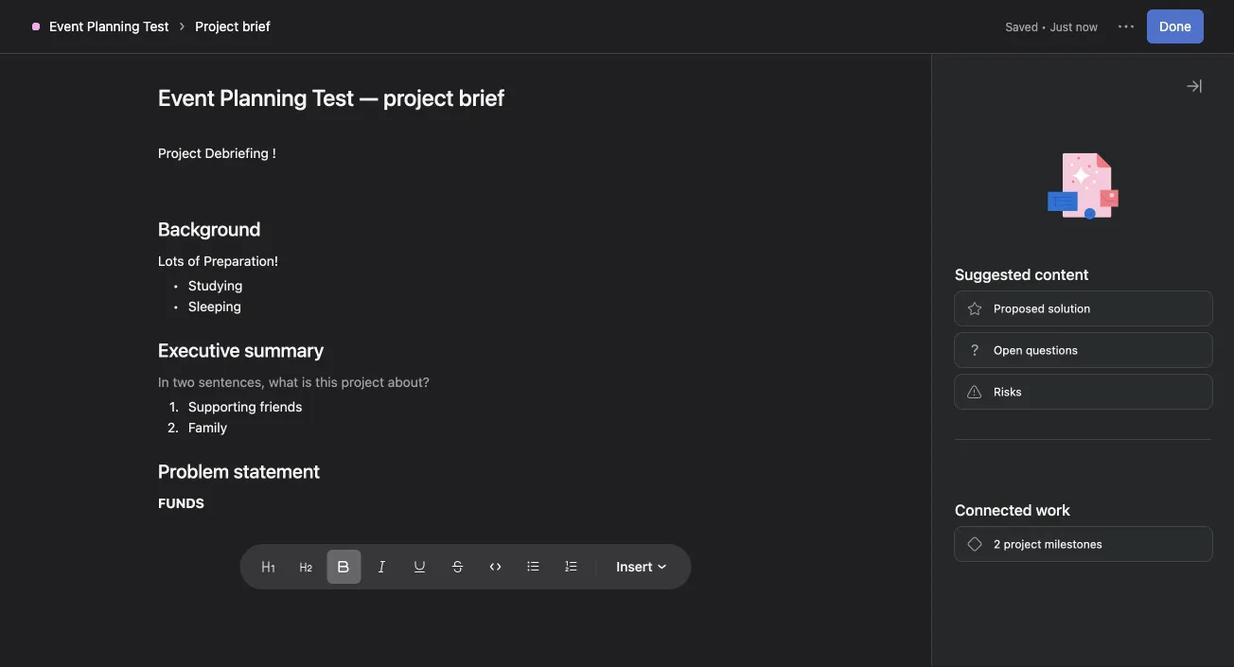 Task type: describe. For each thing, give the bounding box(es) containing it.
event
[[219, 543, 255, 559]]

workflow
[[481, 119, 540, 134]]

saved
[[1006, 20, 1039, 33]]

just inside event planning test — project brief last edited just now
[[197, 332, 220, 346]]

update for update
[[898, 234, 949, 252]]

[example] launch event registration page
[[101, 543, 367, 559]]

minutes inside you joined 19 minutes ago
[[920, 564, 962, 578]]

test for event planning test — project brief last edited just now
[[226, 279, 262, 302]]

2 for update
[[937, 494, 943, 507]]

italics image
[[376, 561, 388, 573]]

planning for event planning test
[[87, 18, 140, 34]]

Edit title for Event Planning Test project brief text field
[[158, 82, 774, 113]]

event planning test link
[[49, 18, 169, 34]]

0 likes. click to like this task image
[[1174, 331, 1189, 347]]

2 vertical spatial 2
[[994, 538, 1001, 551]]

underline image
[[414, 561, 425, 573]]

bob
[[935, 322, 960, 338]]

1 vertical spatial summary
[[390, 376, 455, 394]]

executive summary inside document
[[158, 339, 324, 361]]

insert button
[[604, 550, 680, 584]]

1 vertical spatial executive summary
[[318, 376, 455, 394]]

bold image
[[338, 561, 350, 573]]

update 2 minutes ago
[[904, 468, 1012, 507]]

minutes for bob
[[946, 342, 988, 355]]

supporting friends family
[[188, 399, 302, 436]]

launch
[[169, 543, 216, 559]]

lots
[[158, 253, 184, 269]]

—
[[267, 279, 283, 302]]

update button
[[904, 468, 1012, 487]]

close image
[[1187, 79, 1202, 94]]

background
[[158, 218, 261, 240]]

test for event planning test
[[143, 18, 169, 34]]

registration
[[258, 543, 332, 559]]

project
[[1004, 538, 1042, 551]]

project for project brief
[[195, 18, 239, 34]]

sleeping
[[188, 299, 241, 314]]

bob 2 minutes ago
[[935, 322, 1011, 355]]

event for event planning test
[[49, 18, 83, 34]]

studying
[[188, 278, 243, 294]]

problem
[[158, 460, 229, 482]]

insert
[[617, 559, 653, 575]]

edited
[[160, 332, 194, 346]]

last
[[134, 332, 157, 346]]

funds
[[158, 496, 204, 511]]

suggested content
[[955, 266, 1089, 284]]

project created
[[904, 641, 1012, 659]]

open questions
[[994, 344, 1078, 357]]

calendar link
[[372, 116, 444, 137]]

1 horizontal spatial now
[[1076, 20, 1098, 33]]

you joined button
[[904, 540, 985, 559]]

project brief
[[195, 18, 270, 34]]

minutes for update
[[947, 494, 989, 507]]

add billing info button
[[1076, 9, 1172, 36]]

you
[[904, 540, 930, 558]]

latest status update element
[[882, 210, 1211, 373]]

ago for update
[[992, 494, 1012, 507]]

now inside event planning test — project brief last edited just now
[[223, 332, 245, 346]]

heading 2 image
[[300, 561, 312, 573]]

done
[[1160, 18, 1192, 34]]

project for project debriefing !
[[158, 145, 201, 161]]

numbered list image
[[566, 561, 577, 573]]

timeline link
[[281, 116, 349, 137]]

project debriefing !
[[158, 145, 276, 161]]



Task type: vqa. For each thing, say whether or not it's contained in the screenshot.
ASANA to the bottom
no



Task type: locate. For each thing, give the bounding box(es) containing it.
0 vertical spatial update
[[898, 234, 949, 252]]

2 inside the update 2 minutes ago
[[937, 494, 943, 507]]

just
[[1050, 20, 1073, 33], [197, 332, 220, 346]]

1 horizontal spatial planning
[[148, 279, 222, 302]]

0 vertical spatial project
[[195, 18, 239, 34]]

timeline
[[296, 119, 349, 134]]

executive
[[158, 339, 240, 361], [318, 376, 386, 394]]

event planning test
[[49, 18, 169, 34]]

project inside document
[[158, 145, 201, 161]]

ago up project
[[992, 494, 1012, 507]]

open
[[994, 344, 1023, 357]]

what's in my trial? button
[[949, 9, 1064, 36]]

friends
[[260, 399, 302, 415]]

2 down bob
[[935, 342, 942, 355]]

on track
[[882, 170, 954, 193]]

family
[[188, 420, 227, 436]]

of
[[188, 253, 200, 269]]

now
[[1076, 20, 1098, 33], [223, 332, 245, 346]]

0 vertical spatial event
[[49, 18, 83, 34]]

test left project brief
[[143, 18, 169, 34]]

info
[[1144, 16, 1164, 29]]

ago inside the update 2 minutes ago
[[992, 494, 1012, 507]]

2 vertical spatial minutes
[[920, 564, 962, 578]]

milestones
[[1045, 538, 1103, 551]]

1 vertical spatial update
[[904, 468, 956, 486]]

solution
[[1049, 302, 1091, 315]]

1 vertical spatial executive
[[318, 376, 386, 394]]

minutes
[[946, 342, 988, 355], [947, 494, 989, 507], [920, 564, 962, 578]]

workflow link
[[466, 116, 540, 137]]

heading 1 image
[[263, 561, 274, 573]]

ago inside bob 2 minutes ago
[[991, 342, 1011, 355]]

code image
[[490, 561, 501, 573]]

planning inside event planning test — project brief last edited just now
[[148, 279, 222, 302]]

connected work
[[955, 501, 1071, 519]]

2 vertical spatial ago
[[966, 564, 985, 578]]

0 vertical spatial executive summary
[[158, 339, 324, 361]]

project left "brief" at the top of page
[[195, 18, 239, 34]]

2
[[935, 342, 942, 355], [937, 494, 943, 507], [994, 538, 1001, 551]]

questions
[[1026, 344, 1078, 357]]

minutes down you joined button
[[920, 564, 962, 578]]

update for update 2 minutes ago
[[904, 468, 956, 486]]

test down preparation!
[[226, 279, 262, 302]]

summary perfect
[[898, 267, 960, 303]]

bob link
[[935, 322, 960, 338]]

update up summary on the top right of the page
[[898, 234, 949, 252]]

planning
[[87, 18, 140, 34], [148, 279, 222, 302]]

1 vertical spatial ago
[[992, 494, 1012, 507]]

0 horizontal spatial planning
[[87, 18, 140, 34]]

event for event planning test — project brief last edited just now
[[96, 279, 144, 302]]

just down project brief
[[197, 332, 220, 346]]

1 vertical spatial minutes
[[947, 494, 989, 507]]

now left billing at the right
[[1076, 20, 1098, 33]]

•
[[1042, 20, 1047, 33]]

strikethrough image
[[452, 561, 463, 573]]

proposed
[[994, 302, 1045, 315]]

document
[[113, 143, 819, 514]]

0 vertical spatial 2
[[935, 342, 942, 355]]

0 horizontal spatial summary
[[244, 339, 324, 361]]

bulleted list image
[[528, 561, 539, 573]]

minutes inside bob 2 minutes ago
[[946, 342, 988, 355]]

executive summary
[[158, 339, 324, 361], [318, 376, 455, 394]]

ago inside you joined 19 minutes ago
[[966, 564, 985, 578]]

0 horizontal spatial just
[[197, 332, 220, 346]]

add billing info
[[1084, 16, 1164, 29]]

perfect
[[898, 287, 942, 303]]

summary
[[898, 267, 960, 282]]

0 horizontal spatial test
[[143, 18, 169, 34]]

!
[[272, 145, 276, 161]]

trial?
[[1029, 16, 1056, 29]]

1 vertical spatial 2
[[937, 494, 943, 507]]

list box
[[394, 8, 848, 38]]

1 vertical spatial event
[[96, 279, 144, 302]]

1 vertical spatial test
[[226, 279, 262, 302]]

debriefing
[[205, 145, 269, 161]]

more actions for project brief image
[[1119, 19, 1134, 34]]

minutes down bob
[[946, 342, 988, 355]]

0 vertical spatial minutes
[[946, 342, 988, 355]]

in
[[998, 16, 1007, 29]]

what's in my trial?
[[957, 16, 1056, 29]]

just right •
[[1050, 20, 1073, 33]]

preparation!
[[204, 253, 278, 269]]

minutes down update button
[[947, 494, 989, 507]]

ago for bob
[[991, 342, 1011, 355]]

1 vertical spatial planning
[[148, 279, 222, 302]]

0 vertical spatial just
[[1050, 20, 1073, 33]]

0 vertical spatial summary
[[244, 339, 324, 361]]

0 vertical spatial executive
[[158, 339, 240, 361]]

1 horizontal spatial event
[[96, 279, 144, 302]]

0 horizontal spatial event
[[49, 18, 83, 34]]

page
[[335, 543, 367, 559]]

executive inside document
[[158, 339, 240, 361]]

now down sleeping
[[223, 332, 245, 346]]

calendar
[[387, 119, 444, 134]]

[example]
[[101, 543, 166, 559]]

ago down proposed
[[991, 342, 1011, 355]]

ago down joined
[[966, 564, 985, 578]]

you joined 19 minutes ago
[[904, 540, 985, 578]]

2 for bob
[[935, 342, 942, 355]]

0 horizontal spatial now
[[223, 332, 245, 346]]

1 horizontal spatial executive
[[318, 376, 386, 394]]

project left debriefing at the left
[[158, 145, 201, 161]]

1 vertical spatial now
[[223, 332, 245, 346]]

summary
[[244, 339, 324, 361], [390, 376, 455, 394]]

2 project milestones
[[994, 538, 1103, 551]]

my
[[1010, 16, 1026, 29]]

test
[[143, 18, 169, 34], [226, 279, 262, 302]]

supporting
[[188, 399, 256, 415]]

summary inside document
[[244, 339, 324, 361]]

2 down update button
[[937, 494, 943, 507]]

problem statement
[[158, 460, 320, 482]]

2 left project
[[994, 538, 1001, 551]]

0 horizontal spatial executive
[[158, 339, 240, 361]]

document containing background
[[113, 143, 819, 514]]

None text field
[[80, 63, 255, 98]]

statement
[[234, 460, 320, 482]]

0 vertical spatial test
[[143, 18, 169, 34]]

billing
[[1109, 16, 1140, 29]]

update inside the update 2 minutes ago
[[904, 468, 956, 486]]

project
[[195, 18, 239, 34], [158, 145, 201, 161]]

event
[[49, 18, 83, 34], [96, 279, 144, 302]]

add
[[1084, 16, 1105, 29]]

test inside event planning test — project brief last edited just now
[[226, 279, 262, 302]]

update up you
[[904, 468, 956, 486]]

19
[[904, 564, 917, 578]]

1 horizontal spatial test
[[226, 279, 262, 302]]

risks
[[994, 385, 1022, 399]]

1 horizontal spatial summary
[[390, 376, 455, 394]]

what's
[[957, 16, 995, 29]]

0 vertical spatial ago
[[991, 342, 1011, 355]]

event planning test — project brief last edited just now
[[96, 279, 283, 346]]

saved • just now
[[1006, 20, 1098, 33]]

minutes inside the update 2 minutes ago
[[947, 494, 989, 507]]

add milestone image
[[177, 506, 192, 521]]

event inside event planning test — project brief last edited just now
[[96, 279, 144, 302]]

done button
[[1148, 9, 1204, 44]]

key resources
[[75, 214, 195, 236]]

ago
[[991, 342, 1011, 355], [992, 494, 1012, 507], [966, 564, 985, 578]]

update
[[898, 234, 949, 252], [904, 468, 956, 486]]

proposed solution
[[994, 302, 1091, 315]]

brief
[[242, 18, 270, 34]]

0 vertical spatial now
[[1076, 20, 1098, 33]]

milestones
[[75, 502, 167, 524]]

0 vertical spatial planning
[[87, 18, 140, 34]]

joined
[[934, 540, 977, 558]]

lots of preparation! studying sleeping
[[158, 253, 278, 314]]

1 vertical spatial just
[[197, 332, 220, 346]]

planning for event planning test — project brief last edited just now
[[148, 279, 222, 302]]

1 vertical spatial project
[[158, 145, 201, 161]]

2 inside bob 2 minutes ago
[[935, 342, 942, 355]]

project brief
[[138, 306, 241, 328]]

1 horizontal spatial just
[[1050, 20, 1073, 33]]



